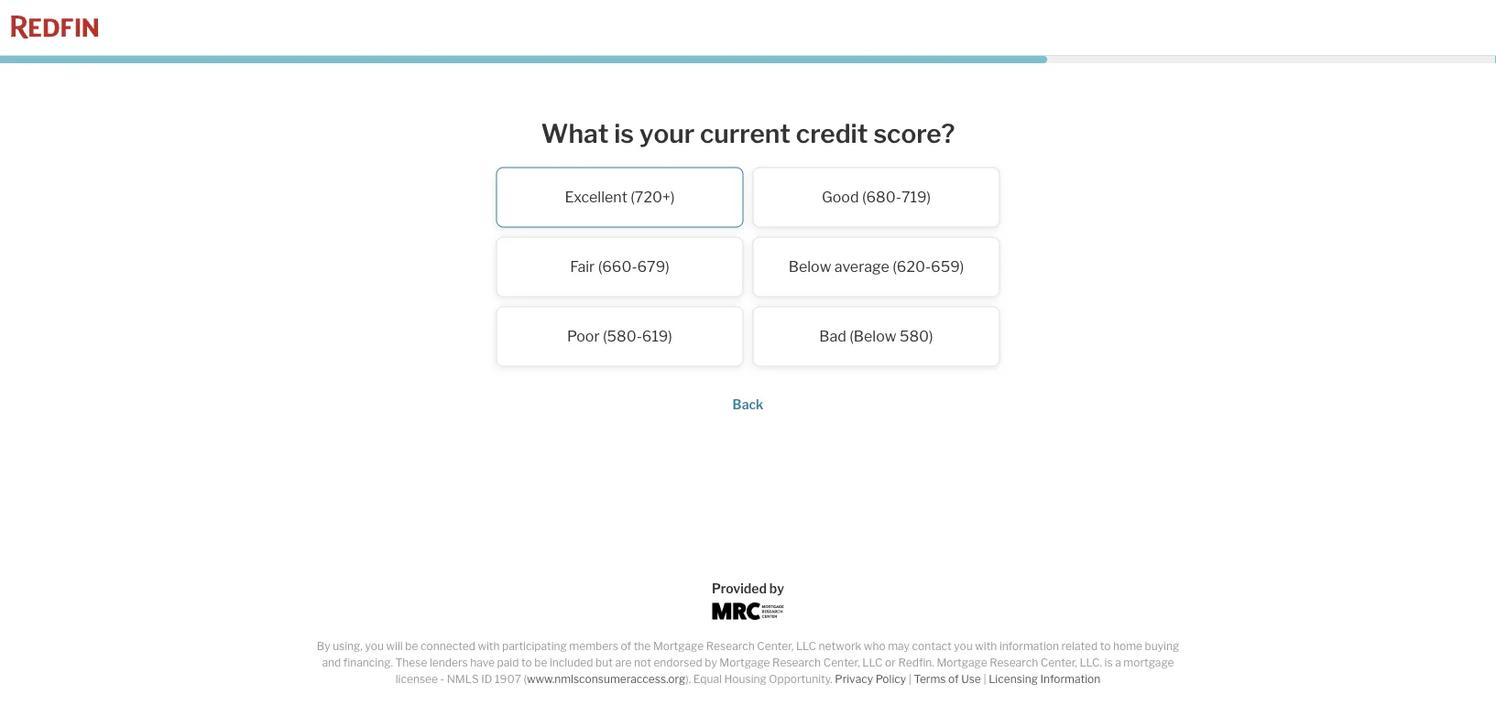 Task type: describe. For each thing, give the bounding box(es) containing it.
).
[[686, 673, 691, 686]]

financing.
[[343, 657, 393, 670]]

619)
[[642, 328, 673, 346]]

580)
[[900, 328, 934, 346]]

and
[[322, 657, 341, 670]]

0 horizontal spatial mortgage
[[653, 640, 704, 653]]

fair
[[570, 258, 595, 276]]

(
[[524, 673, 527, 686]]

below
[[789, 258, 832, 276]]

licensee
[[396, 673, 438, 686]]

back button
[[733, 397, 764, 413]]

2 horizontal spatial center,
[[1041, 657, 1077, 670]]

bad (below 580)
[[820, 328, 934, 346]]

(580-
[[603, 328, 642, 346]]

using,
[[333, 640, 363, 653]]

1907
[[495, 673, 521, 686]]

average
[[835, 258, 890, 276]]

id
[[481, 673, 492, 686]]

are
[[615, 657, 632, 670]]

(660-
[[598, 258, 637, 276]]

paid
[[497, 657, 519, 670]]

participating
[[502, 640, 567, 653]]

licensing
[[989, 673, 1038, 686]]

by using, you will be connected with participating members of the mortgage research center, llc network who may contact you with information related to home buying and financing. these lenders have paid to be included but are not endorsed by mortgage research center, llc or redfin. mortgage research center, llc. is a mortgage licensee - nmls id 1907 (
[[317, 640, 1180, 686]]

2 horizontal spatial mortgage
[[937, 657, 988, 670]]

not
[[634, 657, 651, 670]]

back
[[733, 397, 764, 413]]

opportunity.
[[769, 673, 833, 686]]

www.nmlsconsumeraccess.org link
[[527, 673, 686, 686]]

(620-
[[893, 258, 931, 276]]

who
[[864, 640, 886, 653]]

information
[[1041, 673, 1101, 686]]

housing
[[724, 673, 767, 686]]

redfin.
[[898, 657, 935, 670]]

policy
[[876, 673, 906, 686]]

679)
[[637, 258, 670, 276]]

privacy policy link
[[835, 673, 906, 686]]

provided
[[712, 581, 767, 597]]

1 | from the left
[[909, 673, 912, 686]]

www.nmlsconsumeraccess.org
[[527, 673, 686, 686]]

good (680-719)
[[822, 188, 931, 206]]

current
[[700, 118, 791, 149]]

have
[[470, 657, 495, 670]]

1 vertical spatial llc
[[863, 657, 883, 670]]

bad
[[820, 328, 847, 346]]

659)
[[931, 258, 964, 276]]

included
[[550, 657, 593, 670]]

your
[[640, 118, 695, 149]]

but
[[596, 657, 613, 670]]

endorsed
[[654, 657, 703, 670]]

www.nmlsconsumeraccess.org ). equal housing opportunity. privacy policy | terms of use | licensing information
[[527, 673, 1101, 686]]

licensing information link
[[989, 673, 1101, 686]]

1 vertical spatial to
[[521, 657, 532, 670]]

2 horizontal spatial research
[[990, 657, 1038, 670]]

poor (580-619)
[[567, 328, 673, 346]]

excellent (720+)
[[565, 188, 675, 206]]



Task type: locate. For each thing, give the bounding box(es) containing it.
terms of use link
[[914, 673, 981, 686]]

will
[[386, 640, 403, 653]]

of left the
[[621, 640, 632, 653]]

a
[[1115, 657, 1121, 670]]

0 horizontal spatial center,
[[757, 640, 794, 653]]

lenders
[[430, 657, 468, 670]]

| right use
[[984, 673, 987, 686]]

contact
[[912, 640, 952, 653]]

0 horizontal spatial be
[[405, 640, 418, 653]]

below average (620-659)
[[789, 258, 964, 276]]

0 horizontal spatial you
[[365, 640, 384, 653]]

what is your current credit score?
[[541, 118, 955, 149]]

1 vertical spatial be
[[534, 657, 547, 670]]

1 you from the left
[[365, 640, 384, 653]]

provided by
[[712, 581, 785, 597]]

mortgage up use
[[937, 657, 988, 670]]

be
[[405, 640, 418, 653], [534, 657, 547, 670]]

you up financing.
[[365, 640, 384, 653]]

by
[[770, 581, 785, 597], [705, 657, 717, 670]]

members
[[569, 640, 619, 653]]

buying
[[1145, 640, 1180, 653]]

research up licensing
[[990, 657, 1038, 670]]

0 horizontal spatial of
[[621, 640, 632, 653]]

related
[[1062, 640, 1098, 653]]

fair (660-679)
[[570, 258, 670, 276]]

with up 'have'
[[478, 640, 500, 653]]

0 horizontal spatial research
[[706, 640, 755, 653]]

1 vertical spatial is
[[1105, 657, 1113, 670]]

0 vertical spatial be
[[405, 640, 418, 653]]

is left a at the bottom right of the page
[[1105, 657, 1113, 670]]

of
[[621, 640, 632, 653], [949, 673, 959, 686]]

privacy
[[835, 673, 873, 686]]

the
[[634, 640, 651, 653]]

these
[[395, 657, 427, 670]]

1 vertical spatial by
[[705, 657, 717, 670]]

connected
[[421, 640, 475, 653]]

llc
[[796, 640, 817, 653], [863, 657, 883, 670]]

you
[[365, 640, 384, 653], [954, 640, 973, 653]]

terms
[[914, 673, 946, 686]]

research up opportunity.
[[773, 657, 821, 670]]

llc up opportunity.
[[796, 640, 817, 653]]

of for terms
[[949, 673, 959, 686]]

by up equal
[[705, 657, 717, 670]]

of for members
[[621, 640, 632, 653]]

home
[[1113, 640, 1143, 653]]

1 horizontal spatial with
[[975, 640, 997, 653]]

1 horizontal spatial mortgage
[[720, 657, 770, 670]]

by inside 'by using, you will be connected with participating members of the mortgage research center, llc network who may contact you with information related to home buying and financing. these lenders have paid to be included but are not endorsed by mortgage research center, llc or redfin. mortgage research center, llc. is a mortgage licensee - nmls id 1907 ('
[[705, 657, 717, 670]]

center, down network
[[824, 657, 860, 670]]

center, up information
[[1041, 657, 1077, 670]]

2 you from the left
[[954, 640, 973, 653]]

1 vertical spatial of
[[949, 673, 959, 686]]

what is your current credit score? option group
[[382, 167, 1115, 376]]

to up (
[[521, 657, 532, 670]]

1 with from the left
[[478, 640, 500, 653]]

center,
[[757, 640, 794, 653], [824, 657, 860, 670], [1041, 657, 1077, 670]]

use
[[962, 673, 981, 686]]

1 horizontal spatial llc
[[863, 657, 883, 670]]

center, up opportunity.
[[757, 640, 794, 653]]

is inside 'by using, you will be connected with participating members of the mortgage research center, llc network who may contact you with information related to home buying and financing. these lenders have paid to be included but are not endorsed by mortgage research center, llc or redfin. mortgage research center, llc. is a mortgage licensee - nmls id 1907 ('
[[1105, 657, 1113, 670]]

0 horizontal spatial is
[[614, 118, 634, 149]]

1 horizontal spatial research
[[773, 657, 821, 670]]

or
[[885, 657, 896, 670]]

0 horizontal spatial to
[[521, 657, 532, 670]]

by
[[317, 640, 330, 653]]

information
[[1000, 640, 1059, 653]]

with
[[478, 640, 500, 653], [975, 640, 997, 653]]

1 horizontal spatial center,
[[824, 657, 860, 670]]

0 horizontal spatial |
[[909, 673, 912, 686]]

nmls
[[447, 673, 479, 686]]

research up housing
[[706, 640, 755, 653]]

of inside 'by using, you will be connected with participating members of the mortgage research center, llc network who may contact you with information related to home buying and financing. these lenders have paid to be included but are not endorsed by mortgage research center, llc or redfin. mortgage research center, llc. is a mortgage licensee - nmls id 1907 ('
[[621, 640, 632, 653]]

mortgage up housing
[[720, 657, 770, 670]]

equal
[[694, 673, 722, 686]]

(below
[[850, 328, 897, 346]]

may
[[888, 640, 910, 653]]

719)
[[902, 188, 931, 206]]

|
[[909, 673, 912, 686], [984, 673, 987, 686]]

1 horizontal spatial you
[[954, 640, 973, 653]]

by up mortgage research center image
[[770, 581, 785, 597]]

0 vertical spatial llc
[[796, 640, 817, 653]]

llc.
[[1080, 657, 1102, 670]]

what
[[541, 118, 609, 149]]

0 horizontal spatial with
[[478, 640, 500, 653]]

mortgage
[[1124, 657, 1174, 670]]

1 horizontal spatial be
[[534, 657, 547, 670]]

-
[[440, 673, 445, 686]]

be up these
[[405, 640, 418, 653]]

mortgage up endorsed
[[653, 640, 704, 653]]

0 vertical spatial of
[[621, 640, 632, 653]]

1 horizontal spatial is
[[1105, 657, 1113, 670]]

2 with from the left
[[975, 640, 997, 653]]

you right contact
[[954, 640, 973, 653]]

0 vertical spatial to
[[1100, 640, 1111, 653]]

llc up privacy policy link at the right of page
[[863, 657, 883, 670]]

0 horizontal spatial llc
[[796, 640, 817, 653]]

mortgage research center image
[[713, 603, 784, 620]]

is
[[614, 118, 634, 149], [1105, 657, 1113, 670]]

(720+)
[[631, 188, 675, 206]]

1 horizontal spatial by
[[770, 581, 785, 597]]

good
[[822, 188, 859, 206]]

poor
[[567, 328, 600, 346]]

credit score?
[[796, 118, 955, 149]]

1 horizontal spatial |
[[984, 673, 987, 686]]

(680-
[[862, 188, 902, 206]]

network
[[819, 640, 862, 653]]

excellent
[[565, 188, 628, 206]]

0 vertical spatial is
[[614, 118, 634, 149]]

to
[[1100, 640, 1111, 653], [521, 657, 532, 670]]

is left your
[[614, 118, 634, 149]]

| down the redfin.
[[909, 673, 912, 686]]

0 vertical spatial by
[[770, 581, 785, 597]]

0 horizontal spatial by
[[705, 657, 717, 670]]

with up use
[[975, 640, 997, 653]]

be down participating on the bottom of page
[[534, 657, 547, 670]]

mortgage
[[653, 640, 704, 653], [720, 657, 770, 670], [937, 657, 988, 670]]

2 | from the left
[[984, 673, 987, 686]]

1 horizontal spatial of
[[949, 673, 959, 686]]

research
[[706, 640, 755, 653], [773, 657, 821, 670], [990, 657, 1038, 670]]

to up llc.
[[1100, 640, 1111, 653]]

1 horizontal spatial to
[[1100, 640, 1111, 653]]

of left use
[[949, 673, 959, 686]]



Task type: vqa. For each thing, say whether or not it's contained in the screenshot.
property's
no



